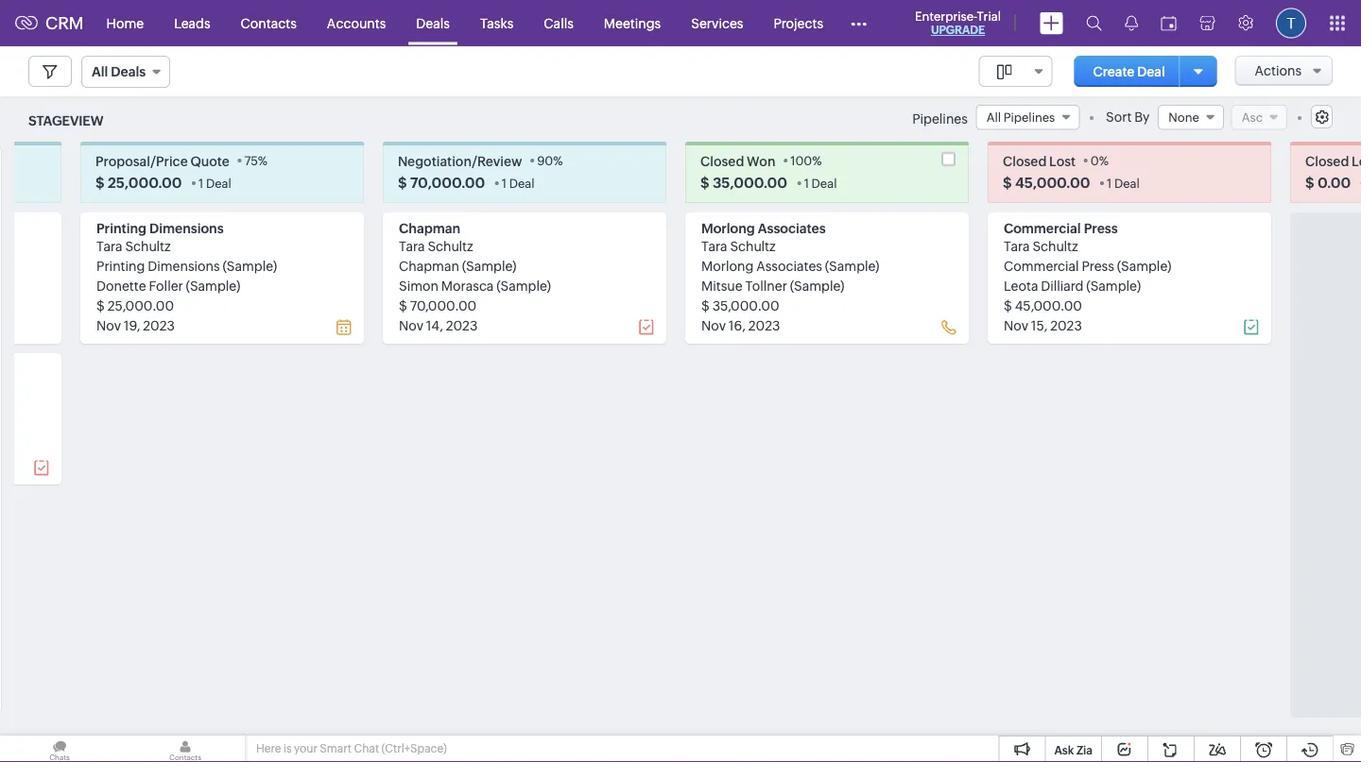 Task type: locate. For each thing, give the bounding box(es) containing it.
45,000.00 inside "commercial press tara schultz commercial press (sample) leota dilliard (sample) $ 45,000.00 nov 15, 2023"
[[1015, 298, 1082, 313]]

morlong
[[702, 221, 755, 236], [702, 258, 754, 274]]

16,
[[729, 318, 746, 333]]

here is your smart chat (ctrl+space)
[[256, 743, 447, 756]]

3 tara from the left
[[702, 239, 728, 254]]

$ inside "commercial press tara schultz commercial press (sample) leota dilliard (sample) $ 45,000.00 nov 15, 2023"
[[1004, 298, 1012, 313]]

1 for $ 70,000.00
[[502, 176, 507, 190]]

nov inside printing dimensions tara schultz printing dimensions (sample) donette foller (sample) $ 25,000.00 nov 19, 2023
[[96, 318, 121, 333]]

2 45,000.00 from the top
[[1015, 298, 1082, 313]]

nov left 15,
[[1004, 318, 1029, 333]]

leota dilliard (sample) link
[[1004, 278, 1141, 293]]

$ down mitsue
[[702, 298, 710, 313]]

1 deal down quote
[[199, 176, 232, 190]]

donette foller (sample) link
[[96, 278, 240, 293]]

deal for $ 45,000.00
[[1115, 176, 1140, 190]]

closed inside closed lo $ 0.00
[[1306, 153, 1350, 168]]

1 deal for 35,000.00
[[804, 176, 837, 190]]

0 vertical spatial chapman
[[399, 221, 461, 236]]

25,000.00 down proposal/price
[[108, 174, 182, 191]]

morlong associates (sample) link
[[702, 258, 880, 274]]

0 vertical spatial 70,000.00
[[410, 174, 485, 191]]

chapman
[[399, 221, 461, 236], [399, 258, 459, 274]]

associates up morlong associates (sample) link
[[758, 221, 826, 236]]

schultz down "morlong associates" link
[[730, 239, 776, 254]]

2 % from the left
[[553, 153, 563, 168]]

morlong up mitsue
[[702, 258, 754, 274]]

4 % from the left
[[1099, 153, 1109, 168]]

1 deal
[[199, 176, 232, 190], [502, 176, 535, 190], [804, 176, 837, 190], [1107, 176, 1140, 190]]

tara inside morlong associates tara schultz morlong associates (sample) mitsue tollner (sample) $ 35,000.00 nov 16, 2023
[[702, 239, 728, 254]]

schultz for printing
[[125, 239, 171, 254]]

tara up leota
[[1004, 239, 1030, 254]]

1 deal down negotiation/review
[[502, 176, 535, 190]]

0 vertical spatial deals
[[416, 16, 450, 31]]

create deal button
[[1075, 56, 1184, 87]]

mitsue
[[702, 278, 743, 293]]

all for all deals
[[92, 64, 108, 79]]

% for $ 25,000.00
[[258, 153, 268, 168]]

1 schultz from the left
[[125, 239, 171, 254]]

2023 right '16,'
[[749, 318, 780, 333]]

1 vertical spatial press
[[1082, 258, 1115, 274]]

printing down $ 25,000.00
[[96, 221, 147, 236]]

35,000.00
[[713, 174, 788, 191], [713, 298, 780, 313]]

1 % from the left
[[258, 153, 268, 168]]

1 vertical spatial printing
[[96, 258, 145, 274]]

all inside field
[[92, 64, 108, 79]]

$ down simon at the left of page
[[399, 298, 407, 313]]

(sample) down morlong associates (sample) link
[[790, 278, 845, 293]]

% for $ 70,000.00
[[553, 153, 563, 168]]

deal down negotiation/review
[[509, 176, 535, 190]]

1 horizontal spatial pipelines
[[1004, 110, 1055, 124]]

schultz down commercial press link
[[1033, 239, 1079, 254]]

2023 inside chapman tara schultz chapman (sample) simon morasca (sample) $ 70,000.00 nov 14, 2023
[[446, 318, 478, 333]]

0 vertical spatial 45,000.00
[[1015, 174, 1090, 191]]

1 vertical spatial morlong
[[702, 258, 754, 274]]

won
[[747, 153, 776, 168]]

projects link
[[759, 0, 839, 46]]

(sample) right morasca
[[497, 278, 551, 293]]

signals element
[[1114, 0, 1150, 46]]

0 vertical spatial 35,000.00
[[713, 174, 788, 191]]

enterprise-
[[915, 9, 977, 23]]

search element
[[1075, 0, 1114, 46]]

leads
[[174, 16, 210, 31]]

closed won
[[701, 153, 776, 168]]

1 commercial from the top
[[1004, 221, 1081, 236]]

tara up mitsue
[[702, 239, 728, 254]]

2 commercial from the top
[[1004, 258, 1079, 274]]

0.00
[[1318, 174, 1351, 191]]

tasks link
[[465, 0, 529, 46]]

tara for commercial
[[1004, 239, 1030, 254]]

ask zia
[[1055, 745, 1093, 757]]

2023 right 15,
[[1051, 318, 1082, 333]]

35,000.00 inside morlong associates tara schultz morlong associates (sample) mitsue tollner (sample) $ 35,000.00 nov 16, 2023
[[713, 298, 780, 313]]

nov left 14,
[[399, 318, 424, 333]]

3 nov from the left
[[702, 318, 726, 333]]

1 horizontal spatial closed
[[1003, 153, 1047, 168]]

1 vertical spatial dimensions
[[148, 258, 220, 274]]

2 1 from the left
[[502, 176, 507, 190]]

1 tara from the left
[[96, 239, 123, 254]]

closed up $ 45,000.00
[[1003, 153, 1047, 168]]

25,000.00 inside printing dimensions tara schultz printing dimensions (sample) donette foller (sample) $ 25,000.00 nov 19, 2023
[[107, 298, 174, 313]]

45,000.00 down lost at the right top of page
[[1015, 174, 1090, 191]]

2023 inside printing dimensions tara schultz printing dimensions (sample) donette foller (sample) $ 25,000.00 nov 19, 2023
[[143, 318, 175, 333]]

15,
[[1031, 318, 1048, 333]]

0 vertical spatial all
[[92, 64, 108, 79]]

contacts
[[241, 16, 297, 31]]

2023 right 14,
[[446, 318, 478, 333]]

None field
[[979, 56, 1053, 87]]

1 vertical spatial 25,000.00
[[107, 298, 174, 313]]

70,000.00 up 14,
[[410, 298, 477, 313]]

commercial down $ 45,000.00
[[1004, 221, 1081, 236]]

0 vertical spatial morlong
[[702, 221, 755, 236]]

pipelines
[[1004, 110, 1055, 124], [913, 111, 968, 126]]

schultz for morlong
[[730, 239, 776, 254]]

2 1 deal from the left
[[502, 176, 535, 190]]

closed up "0.00"
[[1306, 153, 1350, 168]]

pipelines inside all pipelines 'field'
[[1004, 110, 1055, 124]]

2023 right '19,'
[[143, 318, 175, 333]]

pipelines up closed lost
[[1004, 110, 1055, 124]]

3 1 deal from the left
[[804, 176, 837, 190]]

1 deal for 70,000.00
[[502, 176, 535, 190]]

$ down donette
[[96, 298, 105, 313]]

1 horizontal spatial deals
[[416, 16, 450, 31]]

chapman (sample) link
[[399, 258, 517, 274]]

0 horizontal spatial closed
[[701, 153, 744, 168]]

commercial up leota
[[1004, 258, 1079, 274]]

2023
[[143, 318, 175, 333], [446, 318, 478, 333], [749, 318, 780, 333], [1051, 318, 1082, 333]]

associates up mitsue tollner (sample) link
[[756, 258, 823, 274]]

1 horizontal spatial all
[[987, 110, 1001, 124]]

1 deal down 100 % on the top
[[804, 176, 837, 190]]

closed for closed lo $ 0.00
[[1306, 153, 1350, 168]]

nov inside "commercial press tara schultz commercial press (sample) leota dilliard (sample) $ 45,000.00 nov 15, 2023"
[[1004, 318, 1029, 333]]

0 %
[[1091, 153, 1109, 168]]

2023 for leota
[[1051, 318, 1082, 333]]

4 1 from the left
[[1107, 176, 1112, 190]]

commercial
[[1004, 221, 1081, 236], [1004, 258, 1079, 274]]

dimensions up "donette foller (sample)" link
[[148, 258, 220, 274]]

0 vertical spatial dimensions
[[149, 221, 224, 236]]

tara up donette
[[96, 239, 123, 254]]

2 nov from the left
[[399, 318, 424, 333]]

14,
[[426, 318, 443, 333]]

1 vertical spatial 70,000.00
[[410, 298, 477, 313]]

1 down quote
[[199, 176, 204, 190]]

deal for $ 70,000.00
[[509, 176, 535, 190]]

0 horizontal spatial all
[[92, 64, 108, 79]]

meetings
[[604, 16, 661, 31]]

chapman up chapman (sample) link
[[399, 221, 461, 236]]

nov left '19,'
[[96, 318, 121, 333]]

(sample) up "donette foller (sample)" link
[[223, 258, 277, 274]]

deals link
[[401, 0, 465, 46]]

morlong associates tara schultz morlong associates (sample) mitsue tollner (sample) $ 35,000.00 nov 16, 2023
[[702, 221, 880, 333]]

2023 inside "commercial press tara schultz commercial press (sample) leota dilliard (sample) $ 45,000.00 nov 15, 2023"
[[1051, 318, 1082, 333]]

proposal/price quote
[[95, 153, 229, 168]]

2 2023 from the left
[[446, 318, 478, 333]]

trial
[[977, 9, 1001, 23]]

1 1 deal from the left
[[199, 176, 232, 190]]

35,000.00 down won
[[713, 174, 788, 191]]

0 vertical spatial commercial
[[1004, 221, 1081, 236]]

2 printing from the top
[[96, 258, 145, 274]]

dimensions
[[149, 221, 224, 236], [148, 258, 220, 274]]

2 schultz from the left
[[428, 239, 473, 254]]

0
[[1091, 153, 1099, 168]]

all inside 'field'
[[987, 110, 1001, 124]]

printing up donette
[[96, 258, 145, 274]]

press up leota dilliard (sample) link
[[1082, 258, 1115, 274]]

donette
[[96, 278, 146, 293]]

deal down 100 % on the top
[[812, 176, 837, 190]]

1 down the 0 %
[[1107, 176, 1112, 190]]

4 nov from the left
[[1004, 318, 1029, 333]]

1 closed from the left
[[701, 153, 744, 168]]

2 horizontal spatial closed
[[1306, 153, 1350, 168]]

$ down leota
[[1004, 298, 1012, 313]]

All Deals field
[[81, 56, 170, 88]]

all
[[92, 64, 108, 79], [987, 110, 1001, 124]]

2 closed from the left
[[1003, 153, 1047, 168]]

deals left tasks
[[416, 16, 450, 31]]

tara inside printing dimensions tara schultz printing dimensions (sample) donette foller (sample) $ 25,000.00 nov 19, 2023
[[96, 239, 123, 254]]

4 1 deal from the left
[[1107, 176, 1140, 190]]

tara for printing
[[96, 239, 123, 254]]

schultz inside morlong associates tara schultz morlong associates (sample) mitsue tollner (sample) $ 35,000.00 nov 16, 2023
[[730, 239, 776, 254]]

pipelines left the all pipelines
[[913, 111, 968, 126]]

signals image
[[1125, 15, 1138, 31]]

profile element
[[1265, 0, 1318, 46]]

3 closed from the left
[[1306, 153, 1350, 168]]

simon
[[399, 278, 439, 293]]

all deals
[[92, 64, 146, 79]]

schultz inside chapman tara schultz chapman (sample) simon morasca (sample) $ 70,000.00 nov 14, 2023
[[428, 239, 473, 254]]

1 vertical spatial commercial
[[1004, 258, 1079, 274]]

all down home 'link'
[[92, 64, 108, 79]]

1 vertical spatial 35,000.00
[[713, 298, 780, 313]]

smart
[[320, 743, 352, 756]]

35,000.00 up '16,'
[[713, 298, 780, 313]]

1 vertical spatial 45,000.00
[[1015, 298, 1082, 313]]

0 horizontal spatial deals
[[111, 64, 146, 79]]

deals
[[416, 16, 450, 31], [111, 64, 146, 79]]

schultz up chapman (sample) link
[[428, 239, 473, 254]]

% for $ 45,000.00
[[1099, 153, 1109, 168]]

75 %
[[244, 153, 268, 168]]

1 2023 from the left
[[143, 318, 175, 333]]

%
[[258, 153, 268, 168], [553, 153, 563, 168], [812, 153, 822, 168], [1099, 153, 1109, 168]]

0 vertical spatial 25,000.00
[[108, 174, 182, 191]]

1 vertical spatial all
[[987, 110, 1001, 124]]

70,000.00
[[410, 174, 485, 191], [410, 298, 477, 313]]

create
[[1093, 64, 1135, 79]]

1 down 100 % on the top
[[804, 176, 809, 190]]

1 chapman from the top
[[399, 221, 461, 236]]

2023 inside morlong associates tara schultz morlong associates (sample) mitsue tollner (sample) $ 35,000.00 nov 16, 2023
[[749, 318, 780, 333]]

nov inside morlong associates tara schultz morlong associates (sample) mitsue tollner (sample) $ 35,000.00 nov 16, 2023
[[702, 318, 726, 333]]

create menu element
[[1029, 0, 1075, 46]]

all for all pipelines
[[987, 110, 1001, 124]]

3 1 from the left
[[804, 176, 809, 190]]

45,000.00 up 15,
[[1015, 298, 1082, 313]]

tara
[[96, 239, 123, 254], [399, 239, 425, 254], [702, 239, 728, 254], [1004, 239, 1030, 254]]

morlong down $ 35,000.00
[[702, 221, 755, 236]]

quote
[[190, 153, 229, 168]]

printing
[[96, 221, 147, 236], [96, 258, 145, 274]]

services
[[691, 16, 744, 31]]

deal down quote
[[206, 176, 232, 190]]

2 70,000.00 from the top
[[410, 298, 477, 313]]

by
[[1135, 110, 1150, 125]]

4 tara from the left
[[1004, 239, 1030, 254]]

create menu image
[[1040, 12, 1064, 35]]

tara inside "commercial press tara schultz commercial press (sample) leota dilliard (sample) $ 45,000.00 nov 15, 2023"
[[1004, 239, 1030, 254]]

3 2023 from the left
[[749, 318, 780, 333]]

press
[[1084, 221, 1118, 236], [1082, 258, 1115, 274]]

$ left "0.00"
[[1306, 174, 1315, 191]]

1 nov from the left
[[96, 318, 121, 333]]

commercial press link
[[1004, 221, 1118, 236]]

actions
[[1255, 63, 1302, 78]]

schultz down printing dimensions link
[[125, 239, 171, 254]]

1 vertical spatial chapman
[[399, 258, 459, 274]]

0 vertical spatial printing
[[96, 221, 147, 236]]

deal for $ 35,000.00
[[812, 176, 837, 190]]

press up the commercial press (sample) link
[[1084, 221, 1118, 236]]

nov left '16,'
[[702, 318, 726, 333]]

1 1 from the left
[[199, 176, 204, 190]]

70,000.00 down negotiation/review
[[410, 174, 485, 191]]

1
[[199, 176, 204, 190], [502, 176, 507, 190], [804, 176, 809, 190], [1107, 176, 1112, 190]]

Other Modules field
[[839, 8, 879, 38]]

2 tara from the left
[[399, 239, 425, 254]]

calendar image
[[1161, 16, 1177, 31]]

$ 25,000.00
[[95, 174, 182, 191]]

4 2023 from the left
[[1051, 318, 1082, 333]]

$ down closed lost
[[1003, 174, 1012, 191]]

1 vertical spatial deals
[[111, 64, 146, 79]]

meetings link
[[589, 0, 676, 46]]

25,000.00 up '19,'
[[107, 298, 174, 313]]

chapman up simon at the left of page
[[399, 258, 459, 274]]

1 vertical spatial associates
[[756, 258, 823, 274]]

1 for $ 45,000.00
[[1107, 176, 1112, 190]]

all down size image
[[987, 110, 1001, 124]]

2 35,000.00 from the top
[[713, 298, 780, 313]]

deal right create
[[1138, 64, 1165, 79]]

deal down sort by
[[1115, 176, 1140, 190]]

stageview
[[28, 114, 103, 129]]

nov for morlong associates tara schultz morlong associates (sample) mitsue tollner (sample) $ 35,000.00 nov 16, 2023
[[702, 318, 726, 333]]

schultz inside "commercial press tara schultz commercial press (sample) leota dilliard (sample) $ 45,000.00 nov 15, 2023"
[[1033, 239, 1079, 254]]

(sample)
[[223, 258, 277, 274], [462, 258, 517, 274], [825, 258, 880, 274], [1117, 258, 1172, 274], [186, 278, 240, 293], [497, 278, 551, 293], [790, 278, 845, 293], [1087, 278, 1141, 293]]

lost
[[1050, 153, 1076, 168]]

3 schultz from the left
[[730, 239, 776, 254]]

associates
[[758, 221, 826, 236], [756, 258, 823, 274]]

closed lost
[[1003, 153, 1076, 168]]

deals down home
[[111, 64, 146, 79]]

1 down negotiation/review
[[502, 176, 507, 190]]

dimensions up the printing dimensions (sample) link
[[149, 221, 224, 236]]

closed for closed lost
[[1003, 153, 1047, 168]]

schultz inside printing dimensions tara schultz printing dimensions (sample) donette foller (sample) $ 25,000.00 nov 19, 2023
[[125, 239, 171, 254]]

tollner
[[745, 278, 787, 293]]

$ inside closed lo $ 0.00
[[1306, 174, 1315, 191]]

mitsue tollner (sample) link
[[702, 278, 845, 293]]

1 deal down the 0 %
[[1107, 176, 1140, 190]]

2 25,000.00 from the top
[[107, 298, 174, 313]]

closed up $ 35,000.00
[[701, 153, 744, 168]]

leads link
[[159, 0, 226, 46]]

tara down chapman link
[[399, 239, 425, 254]]

4 schultz from the left
[[1033, 239, 1079, 254]]



Task type: vqa. For each thing, say whether or not it's contained in the screenshot.
the Billing Code
no



Task type: describe. For each thing, give the bounding box(es) containing it.
chats image
[[0, 737, 119, 763]]

chapman tara schultz chapman (sample) simon morasca (sample) $ 70,000.00 nov 14, 2023
[[399, 221, 551, 333]]

closed lo $ 0.00
[[1306, 153, 1361, 191]]

90 %
[[537, 153, 563, 168]]

70,000.00 inside chapman tara schultz chapman (sample) simon morasca (sample) $ 70,000.00 nov 14, 2023
[[410, 298, 477, 313]]

(sample) down the commercial press (sample) link
[[1087, 278, 1141, 293]]

negotiation/review
[[398, 153, 522, 168]]

sort by
[[1106, 110, 1150, 125]]

all pipelines
[[987, 110, 1055, 124]]

90
[[537, 153, 553, 168]]

chapman link
[[399, 221, 461, 236]]

nov inside chapman tara schultz chapman (sample) simon morasca (sample) $ 70,000.00 nov 14, 2023
[[399, 318, 424, 333]]

simon morasca (sample) link
[[399, 278, 551, 293]]

2 chapman from the top
[[399, 258, 459, 274]]

calls link
[[529, 0, 589, 46]]

$ inside printing dimensions tara schultz printing dimensions (sample) donette foller (sample) $ 25,000.00 nov 19, 2023
[[96, 298, 105, 313]]

1 deal for 45,000.00
[[1107, 176, 1140, 190]]

deal inside button
[[1138, 64, 1165, 79]]

2023 for donette
[[143, 318, 175, 333]]

nov for printing dimensions tara schultz printing dimensions (sample) donette foller (sample) $ 25,000.00 nov 19, 2023
[[96, 318, 121, 333]]

(sample) up leota dilliard (sample) link
[[1117, 258, 1172, 274]]

calls
[[544, 16, 574, 31]]

1 printing from the top
[[96, 221, 147, 236]]

tasks
[[480, 16, 514, 31]]

$ 70,000.00
[[398, 174, 485, 191]]

2023 for mitsue
[[749, 318, 780, 333]]

1 morlong from the top
[[702, 221, 755, 236]]

$ up chapman link
[[398, 174, 407, 191]]

search image
[[1086, 15, 1102, 31]]

$ down proposal/price
[[95, 174, 105, 191]]

printing dimensions link
[[96, 221, 224, 236]]

services link
[[676, 0, 759, 46]]

1 for $ 25,000.00
[[199, 176, 204, 190]]

dilliard
[[1041, 278, 1084, 293]]

$ inside chapman tara schultz chapman (sample) simon morasca (sample) $ 70,000.00 nov 14, 2023
[[399, 298, 407, 313]]

lo
[[1352, 153, 1361, 168]]

tara inside chapman tara schultz chapman (sample) simon morasca (sample) $ 70,000.00 nov 14, 2023
[[399, 239, 425, 254]]

1 deal for 25,000.00
[[199, 176, 232, 190]]

is
[[284, 743, 292, 756]]

closed for closed won
[[701, 153, 744, 168]]

deal for $ 25,000.00
[[206, 176, 232, 190]]

crm link
[[15, 13, 84, 33]]

morasca
[[441, 278, 494, 293]]

profile image
[[1276, 8, 1307, 38]]

$ down closed won
[[701, 174, 710, 191]]

100
[[791, 153, 812, 168]]

foller
[[149, 278, 183, 293]]

contacts image
[[126, 737, 245, 763]]

$ 35,000.00
[[701, 174, 788, 191]]

size image
[[997, 63, 1012, 80]]

sort
[[1106, 110, 1132, 125]]

home link
[[91, 0, 159, 46]]

None field
[[1158, 105, 1224, 130]]

accounts link
[[312, 0, 401, 46]]

create deal
[[1093, 64, 1165, 79]]

All Pipelines field
[[976, 105, 1080, 130]]

projects
[[774, 16, 824, 31]]

(sample) up mitsue tollner (sample) link
[[825, 258, 880, 274]]

deals inside field
[[111, 64, 146, 79]]

printing dimensions (sample) link
[[96, 258, 277, 274]]

printing dimensions tara schultz printing dimensions (sample) donette foller (sample) $ 25,000.00 nov 19, 2023
[[96, 221, 277, 333]]

$ inside morlong associates tara schultz morlong associates (sample) mitsue tollner (sample) $ 35,000.00 nov 16, 2023
[[702, 298, 710, 313]]

(sample) up simon morasca (sample) 'link'
[[462, 258, 517, 274]]

contacts link
[[226, 0, 312, 46]]

19,
[[124, 318, 140, 333]]

here
[[256, 743, 281, 756]]

0 vertical spatial press
[[1084, 221, 1118, 236]]

100 %
[[791, 153, 822, 168]]

enterprise-trial upgrade
[[915, 9, 1001, 36]]

commercial press (sample) link
[[1004, 258, 1172, 274]]

0 vertical spatial associates
[[758, 221, 826, 236]]

$ 45,000.00
[[1003, 174, 1090, 191]]

home
[[106, 16, 144, 31]]

crm
[[45, 13, 84, 33]]

your
[[294, 743, 318, 756]]

0 horizontal spatial pipelines
[[913, 111, 968, 126]]

leota
[[1004, 278, 1038, 293]]

3 % from the left
[[812, 153, 822, 168]]

1 35,000.00 from the top
[[713, 174, 788, 191]]

1 45,000.00 from the top
[[1015, 174, 1090, 191]]

2 morlong from the top
[[702, 258, 754, 274]]

nov for commercial press tara schultz commercial press (sample) leota dilliard (sample) $ 45,000.00 nov 15, 2023
[[1004, 318, 1029, 333]]

1 for $ 35,000.00
[[804, 176, 809, 190]]

proposal/price
[[95, 153, 188, 168]]

(sample) down the printing dimensions (sample) link
[[186, 278, 240, 293]]

zia
[[1077, 745, 1093, 757]]

upgrade
[[931, 24, 985, 36]]

(ctrl+space)
[[382, 743, 447, 756]]

chat
[[354, 743, 379, 756]]

commercial press tara schultz commercial press (sample) leota dilliard (sample) $ 45,000.00 nov 15, 2023
[[1004, 221, 1172, 333]]

accounts
[[327, 16, 386, 31]]

schultz for commercial
[[1033, 239, 1079, 254]]

none
[[1169, 110, 1200, 124]]

ask
[[1055, 745, 1074, 757]]

75
[[244, 153, 258, 168]]

tara for morlong
[[702, 239, 728, 254]]

1 25,000.00 from the top
[[108, 174, 182, 191]]

1 70,000.00 from the top
[[410, 174, 485, 191]]

morlong associates link
[[702, 221, 826, 236]]



